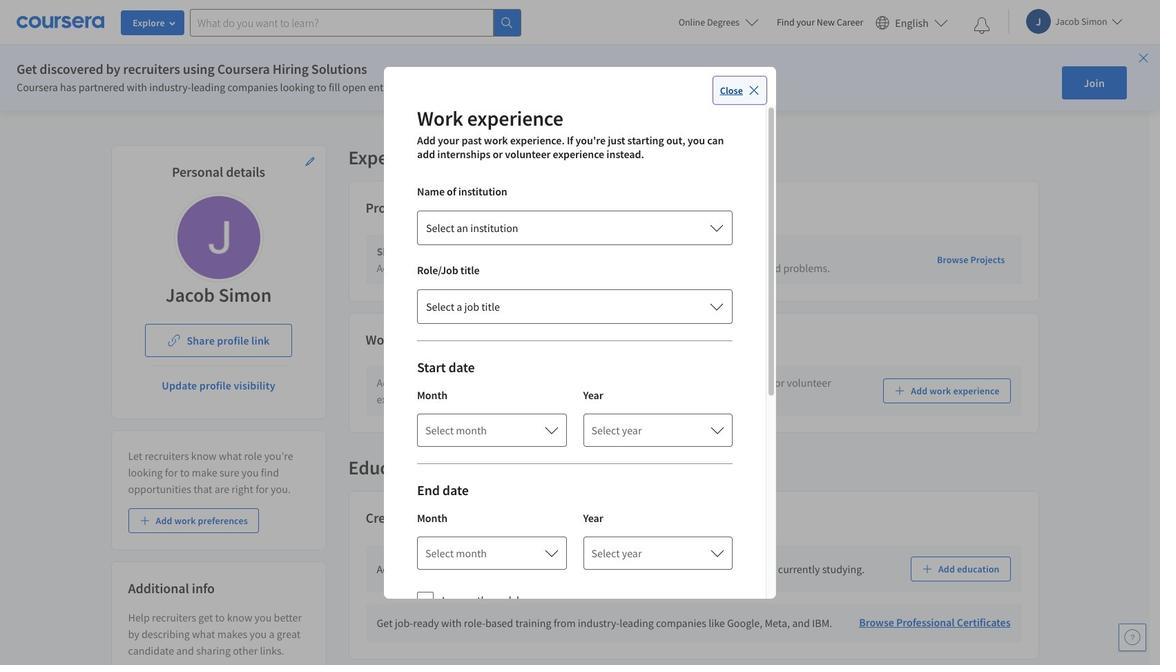 Task type: locate. For each thing, give the bounding box(es) containing it.
dialog
[[384, 67, 776, 665]]

None button
[[417, 210, 733, 245], [417, 289, 733, 323], [417, 210, 733, 245], [417, 289, 733, 323]]

None search field
[[190, 9, 521, 36]]

help center image
[[1124, 629, 1141, 646]]

information about the projects section image
[[419, 203, 430, 214]]



Task type: vqa. For each thing, say whether or not it's contained in the screenshot.
bottom Design:
no



Task type: describe. For each thing, give the bounding box(es) containing it.
information about credentials section image
[[438, 513, 449, 525]]

coursera image
[[17, 11, 104, 33]]

profile photo image
[[177, 196, 260, 279]]

edit personal details. image
[[304, 156, 315, 167]]



